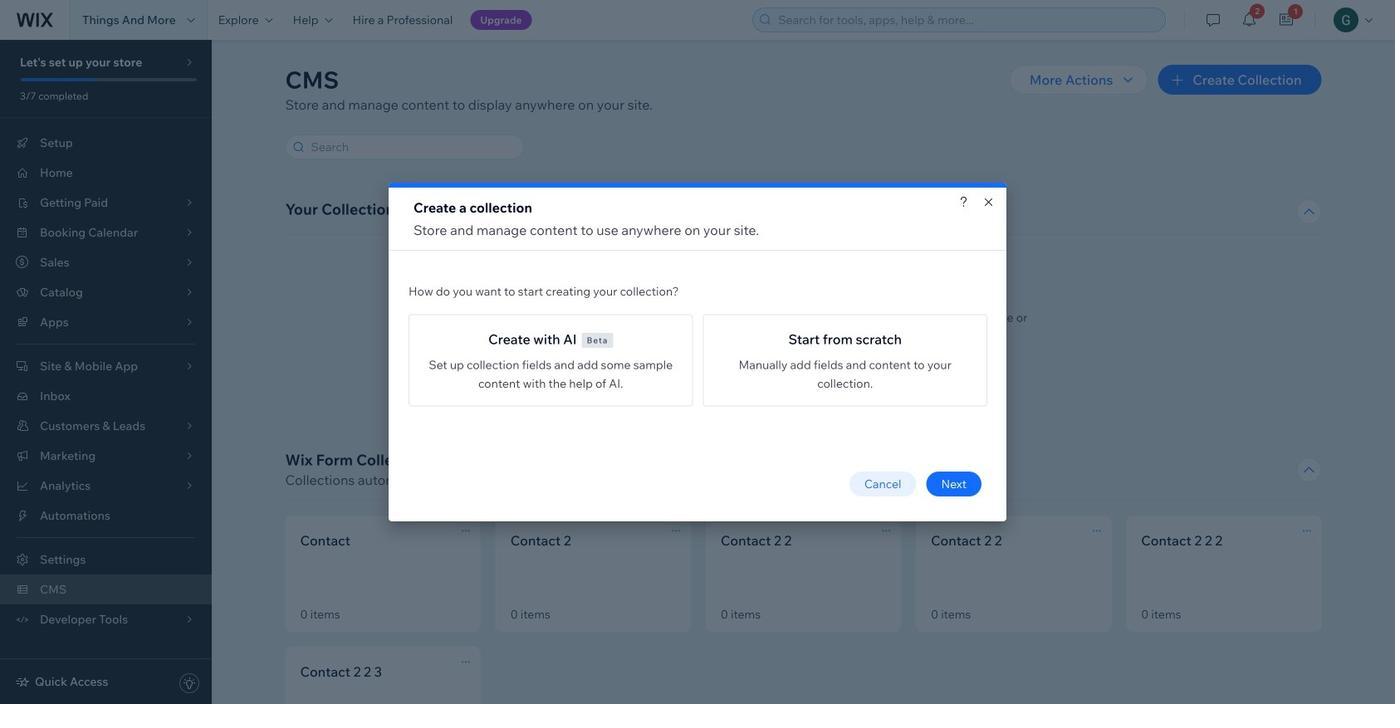Task type: vqa. For each thing, say whether or not it's contained in the screenshot.
checkbox
no



Task type: locate. For each thing, give the bounding box(es) containing it.
Search for tools, apps, help & more... field
[[773, 8, 1160, 32]]



Task type: describe. For each thing, give the bounding box(es) containing it.
sidebar element
[[0, 40, 212, 704]]

Search field
[[306, 135, 519, 159]]



